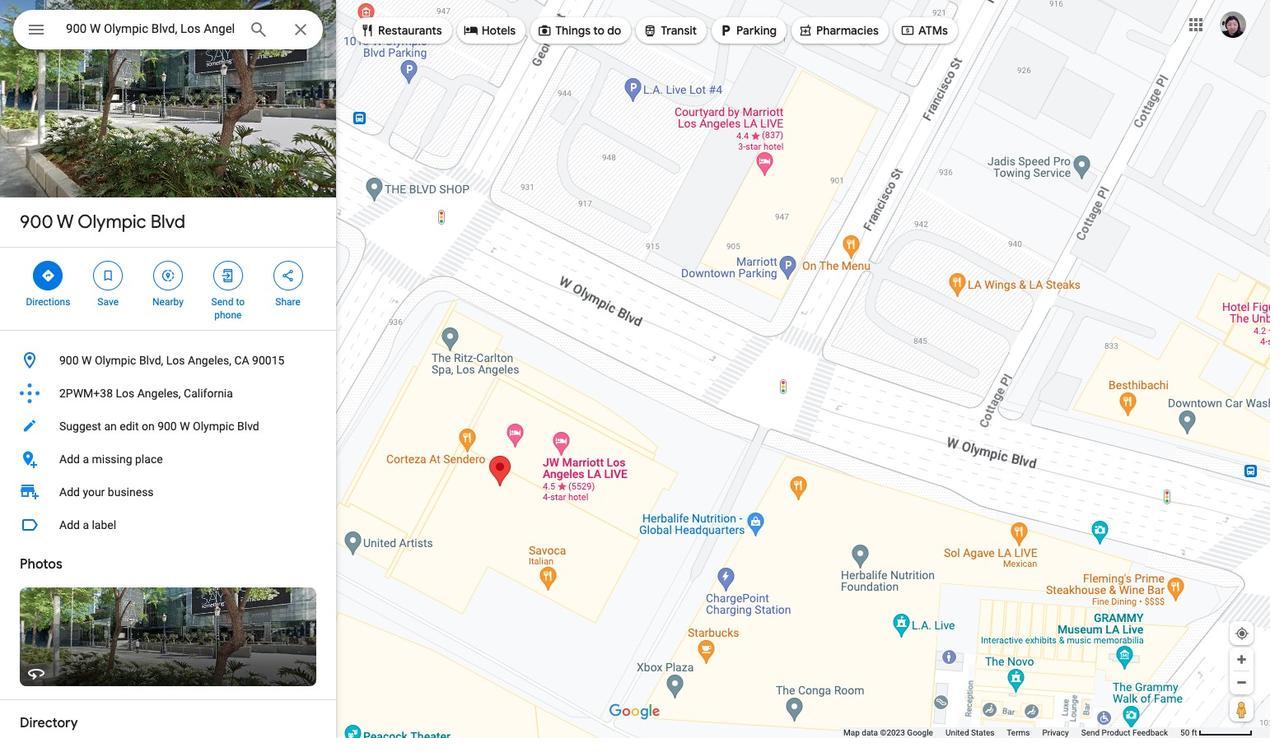 Task type: locate. For each thing, give the bounding box(es) containing it.
2 vertical spatial olympic
[[193, 420, 234, 433]]

1 vertical spatial add
[[59, 486, 80, 499]]

blvd up 
[[151, 211, 185, 234]]

directions
[[26, 297, 70, 308]]

to
[[593, 23, 605, 38], [236, 297, 245, 308]]

2pwm+38 los angeles, california
[[59, 387, 233, 400]]

1 horizontal spatial 900
[[59, 354, 79, 367]]

900 for 900 w olympic blvd, los angeles, ca 90015
[[59, 354, 79, 367]]

1 vertical spatial angeles,
[[137, 387, 181, 400]]

1 horizontal spatial w
[[82, 354, 92, 367]]

1 a from the top
[[83, 453, 89, 466]]

add
[[59, 453, 80, 466], [59, 486, 80, 499], [59, 519, 80, 532]]

add left 'label' on the left of the page
[[59, 519, 80, 532]]

0 horizontal spatial w
[[57, 211, 74, 234]]


[[101, 267, 115, 285]]

900 up 2pwm+38
[[59, 354, 79, 367]]

 things to do
[[537, 21, 621, 40]]

los up edit
[[116, 387, 134, 400]]

suggest an edit on 900 w olympic blvd button
[[0, 410, 336, 443]]

0 vertical spatial w
[[57, 211, 74, 234]]

 atms
[[900, 21, 948, 40]]

footer inside google maps element
[[844, 728, 1181, 739]]

add your business
[[59, 486, 154, 499]]

olympic up 
[[78, 211, 146, 234]]


[[41, 267, 56, 285]]

olympic left blvd,
[[95, 354, 136, 367]]

1 vertical spatial w
[[82, 354, 92, 367]]


[[798, 21, 813, 40]]

send up phone
[[211, 297, 233, 308]]

ca
[[234, 354, 249, 367]]

0 vertical spatial to
[[593, 23, 605, 38]]

united states
[[946, 729, 995, 738]]

0 horizontal spatial 900
[[20, 211, 53, 234]]

1 vertical spatial blvd
[[237, 420, 259, 433]]

1 horizontal spatial to
[[593, 23, 605, 38]]

directory
[[20, 716, 78, 732]]

 button
[[13, 10, 59, 53]]

1 horizontal spatial send
[[1081, 729, 1100, 738]]

united states button
[[946, 728, 995, 739]]

w inside button
[[82, 354, 92, 367]]

blvd down 'ca'
[[237, 420, 259, 433]]

1 vertical spatial 900
[[59, 354, 79, 367]]

2 vertical spatial add
[[59, 519, 80, 532]]

ft
[[1192, 729, 1197, 738]]

send inside send product feedback button
[[1081, 729, 1100, 738]]

©2023
[[880, 729, 905, 738]]

0 horizontal spatial los
[[116, 387, 134, 400]]


[[900, 21, 915, 40]]

transit
[[661, 23, 697, 38]]

angeles, left 'ca'
[[188, 354, 231, 367]]

add for add your business
[[59, 486, 80, 499]]

0 horizontal spatial angeles,
[[137, 387, 181, 400]]

label
[[92, 519, 116, 532]]

olympic for blvd,
[[95, 354, 136, 367]]

3 add from the top
[[59, 519, 80, 532]]

place
[[135, 453, 163, 466]]

footer containing map data ©2023 google
[[844, 728, 1181, 739]]

add left your
[[59, 486, 80, 499]]

2 vertical spatial w
[[180, 420, 190, 433]]

atms
[[918, 23, 948, 38]]

0 horizontal spatial to
[[236, 297, 245, 308]]

None field
[[66, 19, 236, 39]]

0 vertical spatial olympic
[[78, 211, 146, 234]]

0 vertical spatial add
[[59, 453, 80, 466]]

olympic
[[78, 211, 146, 234], [95, 354, 136, 367], [193, 420, 234, 433]]

900 up 
[[20, 211, 53, 234]]

2 a from the top
[[83, 519, 89, 532]]

900
[[20, 211, 53, 234], [59, 354, 79, 367], [157, 420, 177, 433]]

suggest
[[59, 420, 101, 433]]

0 vertical spatial send
[[211, 297, 233, 308]]

angeles,
[[188, 354, 231, 367], [137, 387, 181, 400]]

google maps element
[[0, 0, 1270, 739]]

to left 'do'
[[593, 23, 605, 38]]

send inside send to phone
[[211, 297, 233, 308]]

w up 2pwm+38
[[82, 354, 92, 367]]

0 vertical spatial 900
[[20, 211, 53, 234]]

send
[[211, 297, 233, 308], [1081, 729, 1100, 738]]

show street view coverage image
[[1230, 698, 1254, 722]]

to up phone
[[236, 297, 245, 308]]

footer
[[844, 728, 1181, 739]]

0 vertical spatial blvd
[[151, 211, 185, 234]]

your
[[83, 486, 105, 499]]

900 W Olympic Blvd, Los Angeles, CA 90015 field
[[13, 10, 323, 49]]

olympic inside button
[[95, 354, 136, 367]]

on
[[142, 420, 155, 433]]

google
[[907, 729, 933, 738]]

united
[[946, 729, 969, 738]]

w
[[57, 211, 74, 234], [82, 354, 92, 367], [180, 420, 190, 433]]

add down suggest
[[59, 453, 80, 466]]

2 horizontal spatial w
[[180, 420, 190, 433]]

a left 'label' on the left of the page
[[83, 519, 89, 532]]

1 horizontal spatial blvd
[[237, 420, 259, 433]]

 search field
[[13, 10, 323, 53]]

1 vertical spatial send
[[1081, 729, 1100, 738]]

w up the directions on the top left of page
[[57, 211, 74, 234]]

900 inside button
[[59, 354, 79, 367]]

1 vertical spatial olympic
[[95, 354, 136, 367]]

a left missing
[[83, 453, 89, 466]]

suggest an edit on 900 w olympic blvd
[[59, 420, 259, 433]]

1 vertical spatial to
[[236, 297, 245, 308]]

0 vertical spatial angeles,
[[188, 354, 231, 367]]

blvd
[[151, 211, 185, 234], [237, 420, 259, 433]]

0 horizontal spatial blvd
[[151, 211, 185, 234]]

0 horizontal spatial send
[[211, 297, 233, 308]]

 parking
[[718, 21, 777, 40]]

2 horizontal spatial 900
[[157, 420, 177, 433]]

 pharmacies
[[798, 21, 879, 40]]

map
[[844, 729, 860, 738]]

olympic down california
[[193, 420, 234, 433]]

los
[[166, 354, 185, 367], [116, 387, 134, 400]]

a
[[83, 453, 89, 466], [83, 519, 89, 532]]

2pwm+38
[[59, 387, 113, 400]]

send product feedback button
[[1081, 728, 1168, 739]]

900 for 900 w olympic blvd
[[20, 211, 53, 234]]

1 horizontal spatial angeles,
[[188, 354, 231, 367]]

w for 900 w olympic blvd
[[57, 211, 74, 234]]

900 right on
[[157, 420, 177, 433]]

1 vertical spatial a
[[83, 519, 89, 532]]

2 add from the top
[[59, 486, 80, 499]]

zoom in image
[[1236, 654, 1248, 666]]

a for missing
[[83, 453, 89, 466]]

hotels
[[482, 23, 516, 38]]

1 vertical spatial los
[[116, 387, 134, 400]]


[[281, 267, 295, 285]]

send left the product
[[1081, 729, 1100, 738]]


[[643, 21, 658, 40]]

parking
[[737, 23, 777, 38]]

 hotels
[[464, 21, 516, 40]]

blvd,
[[139, 354, 163, 367]]

terms button
[[1007, 728, 1030, 739]]

los right blvd,
[[166, 354, 185, 367]]


[[537, 21, 552, 40]]

w right on
[[180, 420, 190, 433]]

2 vertical spatial 900
[[157, 420, 177, 433]]

add your business link
[[0, 476, 336, 509]]

map data ©2023 google
[[844, 729, 933, 738]]

add for add a missing place
[[59, 453, 80, 466]]

1 add from the top
[[59, 453, 80, 466]]

things
[[555, 23, 591, 38]]

add for add a label
[[59, 519, 80, 532]]

1 horizontal spatial los
[[166, 354, 185, 367]]

send product feedback
[[1081, 729, 1168, 738]]

business
[[108, 486, 154, 499]]

add a missing place
[[59, 453, 163, 466]]

angeles, up suggest an edit on 900 w olympic blvd
[[137, 387, 181, 400]]

50
[[1181, 729, 1190, 738]]

restaurants
[[378, 23, 442, 38]]

0 vertical spatial a
[[83, 453, 89, 466]]

add a missing place button
[[0, 443, 336, 476]]

add a label
[[59, 519, 116, 532]]


[[26, 18, 46, 41]]


[[718, 21, 733, 40]]



Task type: vqa. For each thing, say whether or not it's contained in the screenshot.
Petersburg,
no



Task type: describe. For each thing, give the bounding box(es) containing it.
states
[[971, 729, 995, 738]]

olympic for blvd
[[78, 211, 146, 234]]

900 w olympic blvd, los angeles, ca 90015 button
[[0, 344, 336, 377]]

900 w olympic blvd, los angeles, ca 90015
[[59, 354, 285, 367]]

send to phone
[[211, 297, 245, 321]]

data
[[862, 729, 878, 738]]

privacy
[[1042, 729, 1069, 738]]

900 inside button
[[157, 420, 177, 433]]

2pwm+38 los angeles, california button
[[0, 377, 336, 410]]

feedback
[[1133, 729, 1168, 738]]

phone
[[214, 310, 242, 321]]

an
[[104, 420, 117, 433]]

photos
[[20, 557, 62, 573]]

california
[[184, 387, 233, 400]]

edit
[[120, 420, 139, 433]]

 restaurants
[[360, 21, 442, 40]]

90015
[[252, 354, 285, 367]]

add a label button
[[0, 509, 336, 542]]

none field inside 900 w olympic blvd, los angeles, ca 90015 "field"
[[66, 19, 236, 39]]

pharmacies
[[816, 23, 879, 38]]

to inside  things to do
[[593, 23, 605, 38]]

send for send to phone
[[211, 297, 233, 308]]

show your location image
[[1235, 627, 1250, 642]]


[[221, 267, 235, 285]]

product
[[1102, 729, 1131, 738]]

blvd inside button
[[237, 420, 259, 433]]


[[161, 267, 175, 285]]

0 vertical spatial los
[[166, 354, 185, 367]]

900 w olympic blvd
[[20, 211, 185, 234]]

share
[[275, 297, 301, 308]]

olympic inside button
[[193, 420, 234, 433]]


[[360, 21, 375, 40]]

50 ft button
[[1181, 729, 1253, 738]]

terms
[[1007, 729, 1030, 738]]

w inside button
[[180, 420, 190, 433]]

actions for 900 w olympic blvd region
[[0, 248, 336, 330]]

send for send product feedback
[[1081, 729, 1100, 738]]

save
[[98, 297, 119, 308]]

zoom out image
[[1236, 677, 1248, 690]]

do
[[607, 23, 621, 38]]

nearby
[[152, 297, 184, 308]]

900 w olympic blvd main content
[[0, 0, 336, 739]]


[[464, 21, 478, 40]]

google account: michele murakami  
(michele.murakami@adept.ai) image
[[1220, 11, 1246, 38]]

privacy button
[[1042, 728, 1069, 739]]

 transit
[[643, 21, 697, 40]]

a for label
[[83, 519, 89, 532]]

w for 900 w olympic blvd, los angeles, ca 90015
[[82, 354, 92, 367]]

to inside send to phone
[[236, 297, 245, 308]]

missing
[[92, 453, 132, 466]]

50 ft
[[1181, 729, 1197, 738]]



